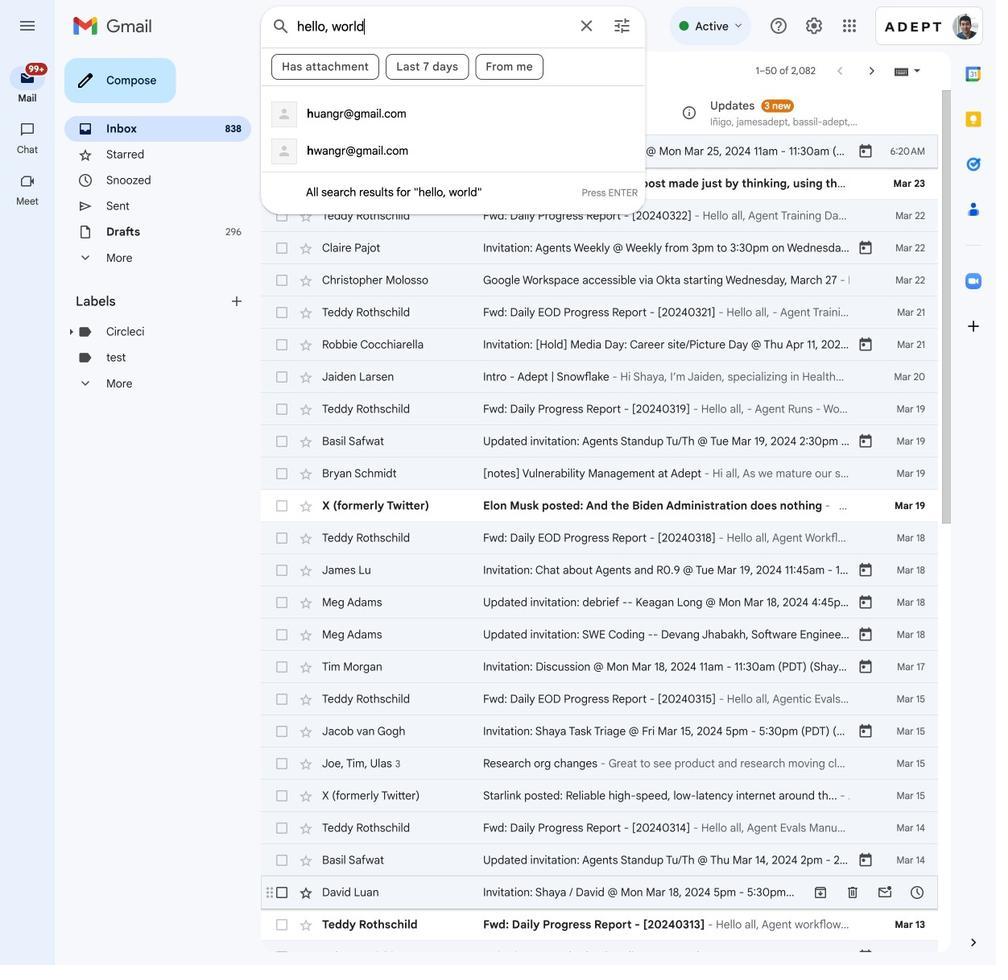 Task type: describe. For each thing, give the bounding box(es) containing it.
17 row from the top
[[261, 651, 938, 683]]

9 row from the top
[[261, 393, 938, 425]]

calendar event image for 10th row from the top
[[858, 433, 874, 449]]

21 row from the top
[[261, 780, 938, 812]]

12 row from the top
[[261, 490, 938, 522]]

support image
[[769, 16, 789, 35]]

22 row from the top
[[261, 812, 938, 844]]

search refinement toolbar list box
[[262, 48, 645, 85]]

[persimmon-ai-labs/megatron-lm] remove view usage from app_db.py /search_sessions endpoint (#3851) (070fab9) element
[[307, 185, 582, 198]]

7 row from the top
[[261, 329, 938, 361]]

15 row from the top
[[261, 586, 996, 619]]

calendar event image for 4th row from the bottom of the page
[[858, 852, 874, 868]]

Search in mail search field
[[261, 6, 646, 346]]

18 row from the top
[[261, 683, 938, 715]]

settings image
[[805, 16, 824, 35]]

[persimmon-ai-labs/adept-tsm] product-client: auth refactor, sso support, deprecate firebase (pr #1571) element
[[307, 226, 582, 239]]

primary tab
[[261, 90, 463, 135]]

1 horizontal spatial tab list
[[951, 52, 996, 907]]

calendar event image for 16th row from the top of the page
[[858, 627, 874, 643]]

8 row from the top
[[261, 361, 938, 393]]

1 row from the top
[[261, 135, 947, 168]]

updates, 3 new messages, tab
[[669, 90, 872, 135]]

refresh image
[[322, 63, 338, 79]]

4 row from the top
[[261, 232, 965, 264]]

Search in mail text field
[[297, 19, 567, 35]]

select input tool image
[[913, 65, 922, 77]]

1 calendar event image from the top
[[858, 143, 874, 159]]

calendar event image for tenth row from the bottom of the page
[[858, 659, 874, 675]]

calendar event image for fourth row
[[858, 240, 874, 256]]

2 row from the top
[[261, 168, 938, 200]]

calendar event image for 13th row from the bottom
[[858, 562, 874, 578]]

older image
[[864, 63, 880, 79]]

advanced search options image
[[606, 10, 638, 42]]

main menu image
[[18, 16, 37, 35]]

aug 1, 2023, 9:22 pm element
[[607, 186, 634, 197]]

16 row from the top
[[261, 619, 996, 651]]

gmail image
[[72, 10, 160, 42]]



Task type: vqa. For each thing, say whether or not it's contained in the screenshot.
wedding - uRGENT in the top left of the page
no



Task type: locate. For each thing, give the bounding box(es) containing it.
clear search image
[[571, 10, 603, 42]]

johnny lee, persimmon-ai-labs/megatron-lm, mention, me element
[[307, 200, 582, 211]]

1 calendar event image from the top
[[858, 337, 874, 353]]

2 calendar event image from the top
[[858, 562, 874, 578]]

calendar event image
[[858, 337, 874, 353], [858, 562, 874, 578], [858, 659, 874, 675], [858, 723, 874, 739], [858, 852, 874, 868]]

25 row from the top
[[261, 909, 938, 941]]

[trpc/trpc] trpc v10 middleware implementation (discussion #2221) element
[[307, 103, 582, 116]]

None checkbox
[[274, 401, 290, 417], [274, 433, 290, 449], [274, 466, 290, 482], [274, 498, 290, 514], [274, 530, 290, 546], [274, 594, 290, 611], [274, 691, 290, 707], [274, 723, 290, 739], [274, 852, 290, 868], [274, 884, 290, 901], [274, 917, 290, 933], [274, 949, 290, 965], [274, 401, 290, 417], [274, 433, 290, 449], [274, 466, 290, 482], [274, 498, 290, 514], [274, 530, 290, 546], [274, 594, 290, 611], [274, 691, 290, 707], [274, 723, 290, 739], [274, 852, 290, 868], [274, 884, 290, 901], [274, 917, 290, 933], [274, 949, 290, 965]]

list box
[[262, 92, 645, 333]]

3 calendar event image from the top
[[858, 659, 874, 675]]

23 row from the top
[[261, 844, 990, 876]]

0 horizontal spatial tab list
[[261, 90, 938, 135]]

3 calendar event image from the top
[[858, 433, 874, 449]]

search in mail image
[[267, 12, 296, 41]]

20 row from the top
[[261, 748, 938, 780]]

calendar event image for 19th row from the top of the page
[[858, 723, 874, 739]]

26 row from the top
[[261, 941, 980, 965]]

[persimmon-ai-labs/megatron-lm] remove view usage from app_db.py /search_sessions endpoint (pr #3851) element
[[307, 267, 582, 280]]

heading
[[0, 92, 55, 105], [0, 143, 55, 156], [0, 195, 55, 208], [76, 293, 229, 309]]

None checkbox
[[274, 337, 290, 353], [274, 369, 290, 385], [274, 562, 290, 578], [274, 627, 290, 643], [274, 659, 290, 675], [274, 756, 290, 772], [274, 788, 290, 804], [274, 820, 290, 836], [274, 337, 290, 353], [274, 369, 290, 385], [274, 562, 290, 578], [274, 627, 290, 643], [274, 659, 290, 675], [274, 756, 290, 772], [274, 788, 290, 804], [274, 820, 290, 836]]

5 calendar event image from the top
[[858, 627, 874, 643]]

11 row from the top
[[261, 458, 938, 490]]

5 calendar event image from the top
[[858, 852, 874, 868]]

3 row from the top
[[261, 200, 938, 232]]

tab list
[[951, 52, 996, 907], [261, 90, 938, 135]]

sentry-io[bot], persimmon-ai-labs/adept-tsm, review requested, me element
[[307, 241, 582, 252]]

4 calendar event image from the top
[[858, 594, 874, 611]]

jul 30, 2023, 8:32 pm element
[[602, 268, 634, 280]]

main content
[[261, 90, 996, 965]]

4 calendar event image from the top
[[858, 723, 874, 739]]

calendar event image for 12th row from the bottom
[[858, 594, 874, 611]]

5 row from the top
[[261, 264, 938, 296]]

14 row from the top
[[261, 554, 993, 586]]

calendar event image for 7th row from the top of the page
[[858, 337, 874, 353]]

13 row from the top
[[261, 522, 938, 554]]

toolbar
[[805, 884, 934, 901]]

10 row from the top
[[261, 425, 989, 458]]

calendar event image
[[858, 143, 874, 159], [858, 240, 874, 256], [858, 433, 874, 449], [858, 594, 874, 611], [858, 627, 874, 643]]

24 row from the top
[[261, 876, 938, 909]]

mar 20, 2024, 2:46 pm element
[[604, 227, 634, 238]]

row
[[261, 135, 947, 168], [261, 168, 938, 200], [261, 200, 938, 232], [261, 232, 965, 264], [261, 264, 938, 296], [261, 296, 938, 329], [261, 329, 938, 361], [261, 361, 938, 393], [261, 393, 938, 425], [261, 425, 989, 458], [261, 458, 938, 490], [261, 490, 938, 522], [261, 522, 938, 554], [261, 554, 993, 586], [261, 586, 996, 619], [261, 619, 996, 651], [261, 651, 938, 683], [261, 683, 938, 715], [261, 715, 938, 748], [261, 748, 938, 780], [261, 780, 938, 812], [261, 812, 938, 844], [261, 844, 990, 876], [261, 876, 938, 909], [261, 909, 938, 941], [261, 941, 980, 965]]

navigation
[[0, 52, 56, 965]]

2 calendar event image from the top
[[858, 240, 874, 256]]

19 row from the top
[[261, 715, 938, 748]]

6 row from the top
[[261, 296, 938, 329]]



